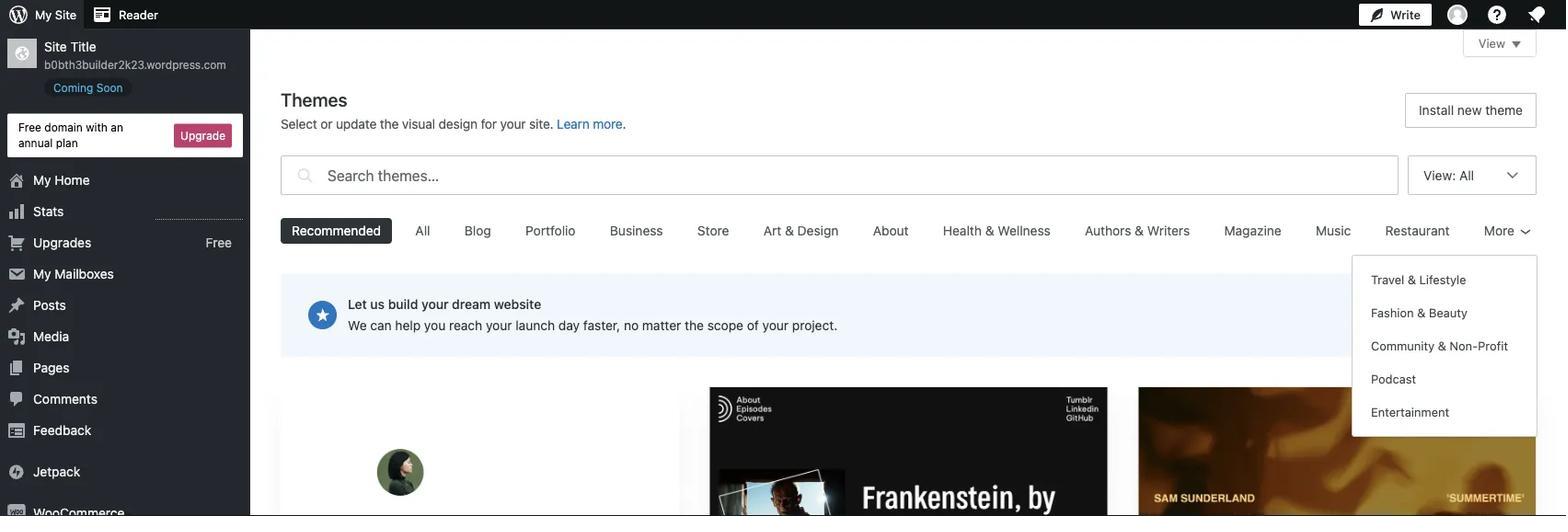 Task type: vqa. For each thing, say whether or not it's contained in the screenshot.
Site inside the SITE TITLE B0BTH3BUILDER2K23.WORDPRESS.COM
yes



Task type: locate. For each thing, give the bounding box(es) containing it.
0 vertical spatial the
[[380, 116, 399, 132]]

0 vertical spatial my
[[35, 8, 52, 22]]

my inside my mailboxes "link"
[[33, 267, 51, 282]]

art & design
[[764, 223, 839, 238]]

community & non-profit button
[[1360, 330, 1530, 363]]

all right view:
[[1460, 168, 1475, 183]]

.
[[623, 116, 626, 132]]

health & wellness button
[[932, 218, 1062, 244]]

free for free domain with an annual plan
[[18, 121, 41, 134]]

recommended button
[[281, 218, 392, 244]]

0 vertical spatial free
[[18, 121, 41, 134]]

feedback
[[33, 423, 91, 438]]

group
[[1360, 263, 1530, 429]]

2 img image from the top
[[7, 505, 26, 516]]

the inside themes select or update the visual design for your site. learn more .
[[380, 116, 399, 132]]

1 vertical spatial free
[[206, 235, 232, 250]]

fashion & beauty button
[[1360, 296, 1530, 330]]

my home
[[33, 173, 90, 188]]

portfolio
[[526, 223, 576, 238]]

restaurant
[[1386, 223, 1450, 238]]

0 horizontal spatial the
[[380, 116, 399, 132]]

your
[[500, 116, 526, 132], [422, 297, 449, 312], [486, 318, 512, 333], [763, 318, 789, 333]]

travel
[[1372, 273, 1405, 287]]

your right for
[[500, 116, 526, 132]]

non-
[[1450, 339, 1478, 353]]

free
[[18, 121, 41, 134], [206, 235, 232, 250]]

1 vertical spatial site
[[44, 39, 67, 54]]

pages link
[[0, 353, 250, 384]]

authors & writers button
[[1074, 218, 1201, 244]]

my inside my home link
[[33, 173, 51, 188]]

1 vertical spatial all
[[416, 223, 430, 238]]

site left title on the left
[[44, 39, 67, 54]]

& for non-
[[1438, 339, 1447, 353]]

about
[[873, 223, 909, 238]]

visual
[[402, 116, 435, 132]]

site
[[55, 8, 76, 22], [44, 39, 67, 54]]

authors & writers
[[1085, 223, 1190, 238]]

help image
[[1487, 4, 1509, 26]]

1 vertical spatial my
[[33, 173, 51, 188]]

view button
[[1463, 29, 1537, 57]]

my left home
[[33, 173, 51, 188]]

beauty
[[1429, 306, 1468, 320]]

site up title on the left
[[55, 8, 76, 22]]

media link
[[0, 321, 250, 353]]

launch
[[516, 318, 555, 333]]

img image inside jetpack link
[[7, 463, 26, 481]]

my profile image
[[1448, 5, 1468, 25]]

1 horizontal spatial free
[[206, 235, 232, 250]]

day
[[559, 318, 580, 333]]

writers
[[1148, 223, 1190, 238]]

0 vertical spatial all
[[1460, 168, 1475, 183]]

fashion & beauty
[[1372, 306, 1468, 320]]

we
[[348, 318, 367, 333]]

0 vertical spatial site
[[55, 8, 76, 22]]

free down highest hourly views 0 image at top
[[206, 235, 232, 250]]

1 horizontal spatial the
[[685, 318, 704, 333]]

jetpack
[[33, 464, 80, 480]]

design
[[439, 116, 478, 132]]

the
[[380, 116, 399, 132], [685, 318, 704, 333]]

sunderland is a simple theme that supports full-site editing. it comes with a set of minimal templates and design settings that can be manipulated through global styles. use it to build something beautiful. image
[[1139, 388, 1536, 516]]

let's get started link
[[1363, 298, 1486, 333]]

Search search field
[[328, 156, 1398, 194]]

soon
[[96, 81, 123, 94]]

learn more link
[[557, 116, 623, 132]]

install
[[1419, 103, 1454, 118]]

all left blog
[[416, 223, 430, 238]]

no
[[624, 318, 639, 333]]

blog button
[[454, 218, 502, 244]]

jetpack link
[[0, 457, 250, 488]]

view
[[1479, 36, 1506, 50]]

reader link
[[84, 0, 166, 29]]

None search field
[[281, 151, 1399, 200]]

pages
[[33, 360, 69, 376]]

the left the scope
[[685, 318, 704, 333]]

themes
[[281, 88, 348, 110]]

upgrades
[[33, 235, 91, 250]]

my up posts
[[33, 267, 51, 282]]

lifestyle
[[1420, 273, 1467, 287]]

free for free
[[206, 235, 232, 250]]

entertainment button
[[1360, 396, 1530, 429]]

about button
[[862, 218, 920, 244]]

all inside button
[[416, 223, 430, 238]]

free up annual plan
[[18, 121, 41, 134]]

0 horizontal spatial all
[[416, 223, 430, 238]]

my site link
[[0, 0, 84, 29]]

1 vertical spatial img image
[[7, 505, 26, 516]]

my mailboxes
[[33, 267, 114, 282]]

for
[[481, 116, 497, 132]]

my left reader link
[[35, 8, 52, 22]]

0 horizontal spatial free
[[18, 121, 41, 134]]

& for lifestyle
[[1408, 273, 1417, 287]]

matter
[[642, 318, 681, 333]]

store
[[698, 223, 729, 238]]

hey is a simple personal blog theme. image
[[281, 387, 680, 516]]

business button
[[599, 218, 674, 244]]

0 vertical spatial img image
[[7, 463, 26, 481]]

1 horizontal spatial all
[[1460, 168, 1475, 183]]

learn more
[[557, 116, 623, 132]]

all button
[[405, 218, 441, 244]]

install new theme
[[1419, 103, 1523, 118]]

1 vertical spatial the
[[685, 318, 704, 333]]

group containing travel & lifestyle
[[1360, 263, 1530, 429]]

your up you
[[422, 297, 449, 312]]

posts link
[[0, 290, 250, 321]]

all
[[1460, 168, 1475, 183], [416, 223, 430, 238]]

& inside button
[[986, 223, 995, 238]]

1 img image from the top
[[7, 463, 26, 481]]

health & wellness
[[943, 223, 1051, 238]]

scope
[[708, 318, 744, 333]]

& for design
[[785, 223, 794, 238]]

site.
[[529, 116, 554, 132]]

my for my mailboxes
[[33, 267, 51, 282]]

or
[[321, 116, 333, 132]]

& inside button
[[785, 223, 794, 238]]

free inside free domain with an annual plan
[[18, 121, 41, 134]]

home
[[55, 173, 90, 188]]

site title b0bth3builder2k23.wordpress.com
[[44, 39, 226, 71]]

the left visual on the left of the page
[[380, 116, 399, 132]]

recommended
[[292, 223, 381, 238]]

my mailboxes link
[[0, 259, 250, 290]]

2 vertical spatial my
[[33, 267, 51, 282]]

feedback link
[[0, 415, 250, 447]]

restaurant button
[[1375, 218, 1461, 244]]

&
[[785, 223, 794, 238], [986, 223, 995, 238], [1135, 223, 1144, 238], [1408, 273, 1417, 287], [1418, 306, 1426, 320], [1438, 339, 1447, 353]]

img image
[[7, 463, 26, 481], [7, 505, 26, 516]]

us
[[370, 297, 385, 312]]

wellness
[[998, 223, 1051, 238]]

of
[[747, 318, 759, 333]]

manage your notifications image
[[1526, 4, 1548, 26]]



Task type: describe. For each thing, give the bounding box(es) containing it.
let's get started
[[1376, 307, 1473, 323]]

coming
[[53, 81, 93, 94]]

podcast button
[[1360, 363, 1530, 396]]

view: all button
[[1408, 156, 1537, 342]]

health
[[943, 223, 982, 238]]

more button
[[1474, 218, 1537, 244]]

view:
[[1424, 168, 1456, 183]]

reader
[[119, 8, 158, 22]]

let us build your dream website we can help you reach your launch day faster, no matter the scope of your project.
[[348, 297, 838, 333]]

& for wellness
[[986, 223, 995, 238]]

& for beauty
[[1418, 306, 1426, 320]]

select
[[281, 116, 317, 132]]

let
[[348, 297, 367, 312]]

fashion
[[1372, 306, 1414, 320]]

open search image
[[293, 151, 316, 200]]

view: all
[[1424, 168, 1475, 183]]

project.
[[792, 318, 838, 333]]

art & design button
[[753, 218, 850, 244]]

stats link
[[0, 196, 250, 227]]

theme
[[1486, 103, 1523, 118]]

reach
[[449, 318, 483, 333]]

travel & lifestyle
[[1372, 273, 1467, 287]]

authors
[[1085, 223, 1132, 238]]

portfolio button
[[515, 218, 587, 244]]

podcast
[[1372, 372, 1417, 386]]

business
[[610, 223, 663, 238]]

highest hourly views 0 image
[[156, 208, 243, 220]]

themes select or update the visual design for your site. learn more .
[[281, 88, 626, 132]]

comments link
[[0, 384, 250, 415]]

all inside "dropdown button"
[[1460, 168, 1475, 183]]

design
[[798, 223, 839, 238]]

blog
[[465, 223, 491, 238]]

posts
[[33, 298, 66, 313]]

dream
[[452, 297, 491, 312]]

coming soon
[[53, 81, 123, 94]]

site inside site title b0bth3builder2k23.wordpress.com
[[44, 39, 67, 54]]

domain
[[45, 121, 83, 134]]

new
[[1458, 103, 1482, 118]]

free domain with an annual plan
[[18, 121, 123, 149]]

entertainment
[[1372, 405, 1450, 419]]

the inside "let us build your dream website we can help you reach your launch day faster, no matter the scope of your project."
[[685, 318, 704, 333]]

title
[[70, 39, 96, 54]]

more
[[1485, 223, 1515, 238]]

update
[[336, 116, 377, 132]]

annual plan
[[18, 136, 78, 149]]

magazine button
[[1214, 218, 1293, 244]]

media
[[33, 329, 69, 344]]

your inside themes select or update the visual design for your site. learn more .
[[500, 116, 526, 132]]

my for my site
[[35, 8, 52, 22]]

faster,
[[583, 318, 621, 333]]

let's
[[1376, 307, 1404, 323]]

community & non-profit
[[1372, 339, 1509, 353]]

closed image
[[1512, 41, 1522, 48]]

stats
[[33, 204, 64, 219]]

sometimes your podcast episode cover arts deserve more attention than regular thumbnails offer. if you think so, then podcasty is the theme design for your podcast site. image
[[710, 388, 1108, 516]]

store button
[[687, 218, 740, 244]]

music
[[1316, 223, 1352, 238]]

write link
[[1360, 0, 1432, 29]]

my site
[[35, 8, 76, 22]]

your down website
[[486, 318, 512, 333]]

mailboxes
[[55, 267, 114, 282]]

an
[[111, 121, 123, 134]]

you
[[424, 318, 446, 333]]

music button
[[1305, 218, 1363, 244]]

with
[[86, 121, 108, 134]]

your right 'of'
[[763, 318, 789, 333]]

community
[[1372, 339, 1435, 353]]

get started
[[1407, 307, 1473, 323]]

my home link
[[0, 165, 250, 196]]

can
[[370, 318, 392, 333]]

help
[[395, 318, 421, 333]]

comments
[[33, 392, 97, 407]]

travel & lifestyle button
[[1360, 263, 1530, 296]]

my for my home
[[33, 173, 51, 188]]

install new theme link
[[1406, 93, 1537, 128]]

& for writers
[[1135, 223, 1144, 238]]



